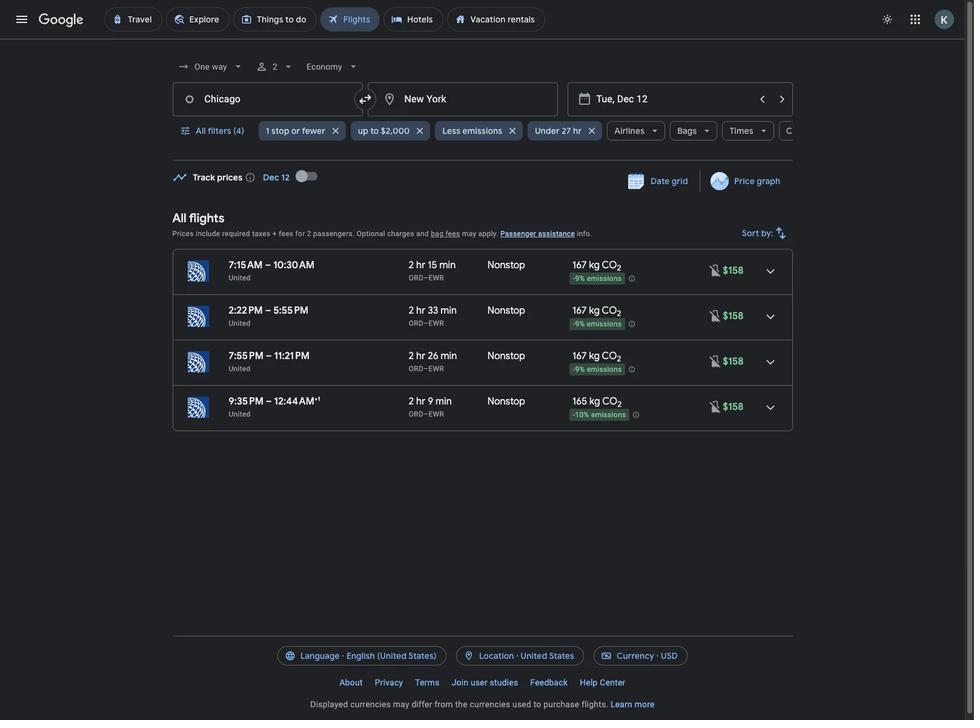 Task type: vqa. For each thing, say whether or not it's contained in the screenshot.


Task type: locate. For each thing, give the bounding box(es) containing it.
Departure time: 9:35 PM. text field
[[229, 396, 264, 408]]

total duration 2 hr 15 min. element
[[409, 259, 488, 273]]

min for 2 hr 33 min
[[441, 305, 457, 317]]

ewr down 15
[[429, 274, 444, 282]]

hr inside 2 hr 33 min ord – ewr
[[416, 305, 426, 317]]

2 158 us dollars text field from the top
[[723, 401, 744, 413]]

– inside 2:22 pm – 5:55 pm united
[[265, 305, 271, 317]]

0 vertical spatial 9%
[[575, 275, 585, 283]]

flights
[[189, 211, 225, 226]]

nonstop for 2 hr 26 min
[[488, 350, 525, 362]]

ord inside 2 hr 9 min ord – ewr
[[409, 410, 424, 419]]

united for 2:22 pm
[[229, 319, 251, 328]]

to right the up
[[371, 125, 379, 136]]

2 ord from the top
[[409, 319, 424, 328]]

1 ord from the top
[[409, 274, 424, 282]]

and
[[416, 230, 429, 238]]

this price for this flight doesn't include overhead bin access. if you need a carry-on bag, use the bags filter to update prices. image up 158 us dollars text field
[[709, 263, 723, 278]]

– inside 2 hr 9 min ord – ewr
[[424, 410, 429, 419]]

hr left 9
[[416, 396, 426, 408]]

min inside 2 hr 9 min ord – ewr
[[436, 396, 452, 408]]

grid
[[672, 176, 688, 187]]

ewr down 33
[[429, 319, 444, 328]]

-9% emissions for 2 hr 33 min
[[573, 320, 622, 329]]

3 9% from the top
[[575, 366, 585, 374]]

may inside all flights main content
[[462, 230, 477, 238]]

1 inside popup button
[[266, 125, 270, 136]]

0 vertical spatial may
[[462, 230, 477, 238]]

up
[[358, 125, 368, 136]]

3 167 from the top
[[573, 350, 587, 362]]

nonstop for 2 hr 9 min
[[488, 396, 525, 408]]

– right "2:22 pm"
[[265, 305, 271, 317]]

0 horizontal spatial to
[[371, 125, 379, 136]]

165 kg co 2
[[573, 396, 622, 410]]

Departure time: 7:15 AM. text field
[[229, 259, 263, 272]]

this price for this flight doesn't include overhead bin access. if you need a carry-on bag, use the bags filter to update prices. image up this price for this flight doesn't include overhead bin access. if you need a carry-on bag, use the bags filter to update prices. image at the right bottom of page
[[709, 354, 723, 369]]

united inside 7:55 pm – 11:21 pm united
[[229, 365, 251, 373]]

2 inside 2 hr 9 min ord – ewr
[[409, 396, 414, 408]]

1 horizontal spatial all
[[195, 125, 206, 136]]

this price for this flight doesn't include overhead bin access. if you need a carry-on bag, use the bags filter to update prices. image
[[709, 263, 723, 278], [709, 309, 723, 323], [709, 354, 723, 369]]

$2,000
[[381, 125, 410, 136]]

3 this price for this flight doesn't include overhead bin access. if you need a carry-on bag, use the bags filter to update prices. image from the top
[[709, 354, 723, 369]]

2 hr 26 min ord – ewr
[[409, 350, 457, 373]]

currencies
[[350, 700, 391, 710], [470, 700, 511, 710]]

nonstop flight. element
[[488, 259, 525, 273], [488, 305, 525, 319], [488, 350, 525, 364], [488, 396, 525, 410]]

1 horizontal spatial 1
[[318, 395, 320, 403]]

differ
[[412, 700, 433, 710]]

swap origin and destination. image
[[358, 92, 372, 107]]

ord down the total duration 2 hr 33 min. element
[[409, 319, 424, 328]]

kg
[[589, 259, 600, 272], [589, 305, 600, 317], [589, 350, 600, 362], [590, 396, 600, 408]]

2 167 from the top
[[573, 305, 587, 317]]

english
[[347, 651, 375, 662]]

up to $2,000
[[358, 125, 410, 136]]

1 ewr from the top
[[429, 274, 444, 282]]

- for 2 hr 9 min
[[573, 411, 575, 420]]

flights.
[[582, 700, 609, 710]]

Departure time: 7:55 PM. text field
[[229, 350, 264, 362]]

united down 7:15 am on the left of the page
[[229, 274, 251, 282]]

airlines
[[615, 125, 645, 136]]

co
[[602, 259, 617, 272], [602, 305, 617, 317], [602, 350, 617, 362], [603, 396, 618, 408]]

min inside 2 hr 26 min ord – ewr
[[441, 350, 457, 362]]

united down departure time: 2:22 pm. "text box"
[[229, 319, 251, 328]]

leaves o'hare international airport at 2:22 pm on tuesday, december 12 and arrives at newark liberty international airport at 5:55 pm on tuesday, december 12. element
[[229, 305, 309, 317]]

1 - from the top
[[573, 275, 575, 283]]

ewr inside 2 hr 33 min ord – ewr
[[429, 319, 444, 328]]

2 hr 9 min ord – ewr
[[409, 396, 452, 419]]

kg for 2 hr 26 min
[[589, 350, 600, 362]]

hr inside 2 hr 26 min ord – ewr
[[416, 350, 426, 362]]

this price for this flight doesn't include overhead bin access. if you need a carry-on bag, use the bags filter to update prices. image for 2 hr 15 min
[[709, 263, 723, 278]]

2 hr 33 min ord – ewr
[[409, 305, 457, 328]]

1 this price for this flight doesn't include overhead bin access. if you need a carry-on bag, use the bags filter to update prices. image from the top
[[709, 263, 723, 278]]

the
[[455, 700, 468, 710]]

– down 26
[[424, 365, 429, 373]]

158 us dollars text field for 165
[[723, 401, 744, 413]]

ord inside 2 hr 26 min ord – ewr
[[409, 365, 424, 373]]

– right 9:35 pm
[[266, 396, 272, 408]]

help center link
[[574, 673, 632, 693]]

used
[[513, 700, 532, 710]]

assistance
[[538, 230, 575, 238]]

under
[[535, 125, 560, 136]]

ord down total duration 2 hr 26 min. element
[[409, 365, 424, 373]]

ewr down 9
[[429, 410, 444, 419]]

2:22 pm
[[229, 305, 263, 317]]

2 167 kg co 2 from the top
[[573, 305, 622, 319]]

– inside 2 hr 26 min ord – ewr
[[424, 365, 429, 373]]

fees right bag
[[446, 230, 460, 238]]

hr
[[573, 125, 582, 136], [416, 259, 426, 272], [416, 305, 426, 317], [416, 350, 426, 362], [416, 396, 426, 408]]

3 -9% emissions from the top
[[573, 366, 622, 374]]

2 inside 2 hr 33 min ord – ewr
[[409, 305, 414, 317]]

united down departure time: 9:35 pm. "text field"
[[229, 410, 251, 419]]

all flights main content
[[172, 162, 793, 441]]

4 $158 from the top
[[723, 401, 744, 413]]

0 vertical spatial 167
[[573, 259, 587, 272]]

language
[[301, 651, 340, 662]]

min inside 2 hr 33 min ord – ewr
[[441, 305, 457, 317]]

– right departure time: 7:15 am. text field
[[265, 259, 271, 272]]

all filters (4)
[[195, 125, 244, 136]]

emissions inside popup button
[[463, 125, 503, 136]]

hr left 15
[[416, 259, 426, 272]]

4 ewr from the top
[[429, 410, 444, 419]]

may left the differ
[[393, 700, 410, 710]]

1 $158 from the top
[[723, 265, 744, 277]]

ord for 2 hr 33 min
[[409, 319, 424, 328]]

learn more about tracked prices image
[[245, 172, 256, 183]]

-
[[573, 275, 575, 283], [573, 320, 575, 329], [573, 366, 575, 374], [573, 411, 575, 420]]

2 - from the top
[[573, 320, 575, 329]]

– down 33
[[424, 319, 429, 328]]

help
[[580, 678, 598, 688]]

– inside 7:55 pm – 11:21 pm united
[[266, 350, 272, 362]]

ord inside 2 hr 15 min ord – ewr
[[409, 274, 424, 282]]

hr inside 2 hr 15 min ord – ewr
[[416, 259, 426, 272]]

about
[[340, 678, 363, 688]]

2 vertical spatial this price for this flight doesn't include overhead bin access. if you need a carry-on bag, use the bags filter to update prices. image
[[709, 354, 723, 369]]

1 horizontal spatial to
[[534, 700, 542, 710]]

filters
[[208, 125, 231, 136]]

–
[[265, 259, 271, 272], [424, 274, 429, 282], [265, 305, 271, 317], [424, 319, 429, 328], [266, 350, 272, 362], [424, 365, 429, 373], [266, 396, 272, 408], [424, 410, 429, 419]]

0 vertical spatial -9% emissions
[[573, 275, 622, 283]]

ord
[[409, 274, 424, 282], [409, 319, 424, 328], [409, 365, 424, 373], [409, 410, 424, 419]]

hr right 27
[[573, 125, 582, 136]]

0 vertical spatial 167 kg co 2
[[573, 259, 622, 273]]

1 vertical spatial 1
[[318, 395, 320, 403]]

0 vertical spatial this price for this flight doesn't include overhead bin access. if you need a carry-on bag, use the bags filter to update prices. image
[[709, 263, 723, 278]]

3 - from the top
[[573, 366, 575, 374]]

feedback
[[531, 678, 568, 688]]

1 vertical spatial +
[[315, 395, 318, 403]]

hr inside 2 hr 9 min ord – ewr
[[416, 396, 426, 408]]

1 vertical spatial this price for this flight doesn't include overhead bin access. if you need a carry-on bag, use the bags filter to update prices. image
[[709, 309, 723, 323]]

leaves o'hare international airport at 9:35 pm on tuesday, december 12 and arrives at newark liberty international airport at 12:44 am on wednesday, december 13. element
[[229, 395, 320, 408]]

0 horizontal spatial all
[[172, 211, 187, 226]]

1 158 us dollars text field from the top
[[723, 356, 744, 368]]

ewr inside 2 hr 9 min ord – ewr
[[429, 410, 444, 419]]

or
[[292, 125, 300, 136]]

None search field
[[172, 52, 889, 161]]

1 vertical spatial -9% emissions
[[573, 320, 622, 329]]

1 nonstop flight. element from the top
[[488, 259, 525, 273]]

ord for 2 hr 26 min
[[409, 365, 424, 373]]

2 currencies from the left
[[470, 700, 511, 710]]

2 this price for this flight doesn't include overhead bin access. if you need a carry-on bag, use the bags filter to update prices. image from the top
[[709, 309, 723, 323]]

displayed currencies may differ from the currencies used to purchase flights. learn more
[[311, 700, 655, 710]]

4 - from the top
[[573, 411, 575, 420]]

167 kg co 2 for 2 hr 15 min
[[573, 259, 622, 273]]

1 vertical spatial 158 us dollars text field
[[723, 401, 744, 413]]

$158 left flight details. leaves o'hare international airport at 7:15 am on tuesday, december 12 and arrives at newark liberty international airport at 10:30 am on tuesday, december 12. "image"
[[723, 265, 744, 277]]

all filters (4) button
[[172, 116, 254, 145]]

158 us dollars text field left flight details. leaves o'hare international airport at 9:35 pm on tuesday, december 12 and arrives at newark liberty international airport at 12:44 am on wednesday, december 13. image
[[723, 401, 744, 413]]

flight details. leaves o'hare international airport at 7:55 pm on tuesday, december 12 and arrives at newark liberty international airport at 11:21 pm on tuesday, december 12. image
[[756, 348, 785, 377]]

1 currencies from the left
[[350, 700, 391, 710]]

co inside 165 kg co 2
[[603, 396, 618, 408]]

states
[[549, 651, 575, 662]]

3 nonstop flight. element from the top
[[488, 350, 525, 364]]

price graph button
[[703, 170, 791, 192]]

united for 7:15 am
[[229, 274, 251, 282]]

passenger assistance button
[[501, 230, 575, 238]]

1 vertical spatial 167
[[573, 305, 587, 317]]

– inside 7:15 am – 10:30 am united
[[265, 259, 271, 272]]

1 -9% emissions from the top
[[573, 275, 622, 283]]

2 nonstop from the top
[[488, 305, 525, 317]]

kg for 2 hr 9 min
[[590, 396, 600, 408]]

1 fees from the left
[[279, 230, 294, 238]]

all for all flights
[[172, 211, 187, 226]]

0 horizontal spatial currencies
[[350, 700, 391, 710]]

– down 9
[[424, 410, 429, 419]]

4 nonstop from the top
[[488, 396, 525, 408]]

1 vertical spatial 167 kg co 2
[[573, 305, 622, 319]]

9%
[[575, 275, 585, 283], [575, 320, 585, 329], [575, 366, 585, 374]]

airports
[[836, 125, 868, 136]]

0 vertical spatial 158 us dollars text field
[[723, 356, 744, 368]]

fees
[[279, 230, 294, 238], [446, 230, 460, 238]]

1 nonstop from the top
[[488, 259, 525, 272]]

$158 for 2 hr 26 min
[[723, 356, 744, 368]]

more
[[635, 700, 655, 710]]

1 right 12:44 am
[[318, 395, 320, 403]]

1 9% from the top
[[575, 275, 585, 283]]

2 vertical spatial 167 kg co 2
[[573, 350, 622, 364]]

hr left 26
[[416, 350, 426, 362]]

2 9% from the top
[[575, 320, 585, 329]]

Arrival time: 11:21 PM. text field
[[274, 350, 310, 362]]

feedback link
[[524, 673, 574, 693]]

co for 2 hr 33 min
[[602, 305, 617, 317]]

$158
[[723, 265, 744, 277], [723, 310, 744, 322], [723, 356, 744, 368], [723, 401, 744, 413]]

under 27 hr button
[[528, 116, 603, 145]]

min right 15
[[440, 259, 456, 272]]

this price for this flight doesn't include overhead bin access. if you need a carry-on bag, use the bags filter to update prices. image down $158 text box
[[709, 309, 723, 323]]

nonstop flight. element for 2 hr 9 min
[[488, 396, 525, 410]]

united down 7:55 pm text field
[[229, 365, 251, 373]]

united inside 2:22 pm – 5:55 pm united
[[229, 319, 251, 328]]

all inside main content
[[172, 211, 187, 226]]

connecting airports
[[787, 125, 868, 136]]

1 horizontal spatial currencies
[[470, 700, 511, 710]]

+
[[273, 230, 277, 238], [315, 395, 318, 403]]

currencies down join user studies
[[470, 700, 511, 710]]

united inside 7:15 am – 10:30 am united
[[229, 274, 251, 282]]

min right 26
[[441, 350, 457, 362]]

-9% emissions for 2 hr 15 min
[[573, 275, 622, 283]]

all left filters
[[195, 125, 206, 136]]

this price for this flight doesn't include overhead bin access. if you need a carry-on bag, use the bags filter to update prices. image for 2 hr 33 min
[[709, 309, 723, 323]]

emissions for 2 hr 33 min
[[587, 320, 622, 329]]

under 27 hr
[[535, 125, 582, 136]]

7:15 am
[[229, 259, 263, 272]]

ewr for 26
[[429, 365, 444, 373]]

date grid button
[[619, 170, 698, 192]]

9% for 2 hr 26 min
[[575, 366, 585, 374]]

0 vertical spatial 1
[[266, 125, 270, 136]]

None text field
[[172, 82, 363, 116], [368, 82, 558, 116], [172, 82, 363, 116], [368, 82, 558, 116]]

$158 left flight details. leaves o'hare international airport at 7:55 pm on tuesday, december 12 and arrives at newark liberty international airport at 11:21 pm on tuesday, december 12. image
[[723, 356, 744, 368]]

1 vertical spatial 9%
[[575, 320, 585, 329]]

total duration 2 hr 33 min. element
[[409, 305, 488, 319]]

hr for 2 hr 9 min
[[416, 396, 426, 408]]

1 vertical spatial may
[[393, 700, 410, 710]]

connecting
[[787, 125, 834, 136]]

privacy link
[[369, 673, 409, 693]]

2 inside 2 hr 15 min ord – ewr
[[409, 259, 414, 272]]

to right used
[[534, 700, 542, 710]]

ord for 2 hr 9 min
[[409, 410, 424, 419]]

track prices
[[193, 172, 243, 183]]

ord inside 2 hr 33 min ord – ewr
[[409, 319, 424, 328]]

displayed
[[311, 700, 348, 710]]

-9% emissions for 2 hr 26 min
[[573, 366, 622, 374]]

min right 9
[[436, 396, 452, 408]]

terms
[[415, 678, 440, 688]]

ewr for 15
[[429, 274, 444, 282]]

$158 left flight details. leaves o'hare international airport at 9:35 pm on tuesday, december 12 and arrives at newark liberty international airport at 12:44 am on wednesday, december 13. image
[[723, 401, 744, 413]]

4 nonstop flight. element from the top
[[488, 396, 525, 410]]

may left apply.
[[462, 230, 477, 238]]

may
[[462, 230, 477, 238], [393, 700, 410, 710]]

to inside popup button
[[371, 125, 379, 136]]

0 vertical spatial to
[[371, 125, 379, 136]]

1 stop or fewer
[[266, 125, 325, 136]]

None field
[[172, 56, 249, 78], [302, 56, 364, 78], [172, 56, 249, 78], [302, 56, 364, 78]]

10:30 am
[[273, 259, 315, 272]]

1 167 from the top
[[573, 259, 587, 272]]

hr for 2 hr 26 min
[[416, 350, 426, 362]]

purchase
[[544, 700, 580, 710]]

7:55 pm
[[229, 350, 264, 362]]

bag
[[431, 230, 444, 238]]

2 vertical spatial 167
[[573, 350, 587, 362]]

3 ord from the top
[[409, 365, 424, 373]]

(4)
[[233, 125, 244, 136]]

0 vertical spatial all
[[195, 125, 206, 136]]

location
[[479, 651, 514, 662]]

Departure text field
[[597, 83, 752, 116]]

Arrival time: 10:30 AM. text field
[[273, 259, 315, 272]]

– inside 9:35 pm – 12:44 am + 1
[[266, 396, 272, 408]]

hr left 33
[[416, 305, 426, 317]]

2
[[273, 62, 278, 72], [307, 230, 311, 238], [409, 259, 414, 272], [617, 263, 622, 273], [409, 305, 414, 317], [617, 309, 622, 319], [409, 350, 414, 362], [617, 354, 622, 364], [409, 396, 414, 408], [618, 400, 622, 410]]

158 US dollars text field
[[723, 356, 744, 368], [723, 401, 744, 413]]

2 vertical spatial 9%
[[575, 366, 585, 374]]

158 us dollars text field left flight details. leaves o'hare international airport at 7:55 pm on tuesday, december 12 and arrives at newark liberty international airport at 11:21 pm on tuesday, december 12. image
[[723, 356, 744, 368]]

27
[[562, 125, 571, 136]]

2 vertical spatial -9% emissions
[[573, 366, 622, 374]]

2 inside 165 kg co 2
[[618, 400, 622, 410]]

1 horizontal spatial +
[[315, 395, 318, 403]]

fees left the for
[[279, 230, 294, 238]]

- for 2 hr 15 min
[[573, 275, 575, 283]]

studies
[[490, 678, 518, 688]]

9% for 2 hr 33 min
[[575, 320, 585, 329]]

ewr inside 2 hr 26 min ord – ewr
[[429, 365, 444, 373]]

min for 2 hr 9 min
[[436, 396, 452, 408]]

3 nonstop from the top
[[488, 350, 525, 362]]

1 horizontal spatial may
[[462, 230, 477, 238]]

ord down total duration 2 hr 15 min. element
[[409, 274, 424, 282]]

158 US dollars text field
[[723, 265, 744, 277]]

0 horizontal spatial fees
[[279, 230, 294, 238]]

– inside 2 hr 33 min ord – ewr
[[424, 319, 429, 328]]

1 horizontal spatial fees
[[446, 230, 460, 238]]

privacy
[[375, 678, 403, 688]]

all up prices
[[172, 211, 187, 226]]

2 nonstop flight. element from the top
[[488, 305, 525, 319]]

co for 2 hr 15 min
[[602, 259, 617, 272]]

3 ewr from the top
[[429, 365, 444, 373]]

min right 33
[[441, 305, 457, 317]]

currencies down privacy at bottom left
[[350, 700, 391, 710]]

total duration 2 hr 26 min. element
[[409, 350, 488, 364]]

min inside 2 hr 15 min ord – ewr
[[440, 259, 456, 272]]

ewr inside 2 hr 15 min ord – ewr
[[429, 274, 444, 282]]

ord down total duration 2 hr 9 min. element
[[409, 410, 424, 419]]

2 -9% emissions from the top
[[573, 320, 622, 329]]

$158 for 2 hr 15 min
[[723, 265, 744, 277]]

167 kg co 2
[[573, 259, 622, 273], [573, 305, 622, 319], [573, 350, 622, 364]]

0 horizontal spatial may
[[393, 700, 410, 710]]

-10% emissions
[[573, 411, 626, 420]]

user
[[471, 678, 488, 688]]

0 horizontal spatial 1
[[266, 125, 270, 136]]

kg inside 165 kg co 2
[[590, 396, 600, 408]]

158 US dollars text field
[[723, 310, 744, 322]]

1 stop or fewer button
[[259, 116, 346, 145]]

0 vertical spatial +
[[273, 230, 277, 238]]

3 167 kg co 2 from the top
[[573, 350, 622, 364]]

2 $158 from the top
[[723, 310, 744, 322]]

– down 15
[[424, 274, 429, 282]]

2 ewr from the top
[[429, 319, 444, 328]]

– right 7:55 pm text field
[[266, 350, 272, 362]]

$158 for 2 hr 9 min
[[723, 401, 744, 413]]

1 167 kg co 2 from the top
[[573, 259, 622, 273]]

3 $158 from the top
[[723, 356, 744, 368]]

all inside button
[[195, 125, 206, 136]]

4 ord from the top
[[409, 410, 424, 419]]

change appearance image
[[873, 5, 902, 34]]

$158 left flight details. leaves o'hare international airport at 2:22 pm on tuesday, december 12 and arrives at newark liberty international airport at 5:55 pm on tuesday, december 12. icon
[[723, 310, 744, 322]]

1 vertical spatial all
[[172, 211, 187, 226]]

1 left stop
[[266, 125, 270, 136]]

ewr down 26
[[429, 365, 444, 373]]



Task type: describe. For each thing, give the bounding box(es) containing it.
states)
[[409, 651, 437, 662]]

165
[[573, 396, 587, 408]]

sort by: button
[[737, 219, 793, 248]]

english (united states)
[[347, 651, 437, 662]]

about link
[[334, 673, 369, 693]]

11:21 pm
[[274, 350, 310, 362]]

include
[[196, 230, 220, 238]]

nonstop flight. element for 2 hr 15 min
[[488, 259, 525, 273]]

united states
[[521, 651, 575, 662]]

passengers.
[[313, 230, 355, 238]]

times button
[[723, 116, 774, 145]]

loading results progress bar
[[0, 39, 965, 41]]

kg for 2 hr 33 min
[[589, 305, 600, 317]]

leaves o'hare international airport at 7:55 pm on tuesday, december 12 and arrives at newark liberty international airport at 11:21 pm on tuesday, december 12. element
[[229, 350, 310, 362]]

usd
[[661, 651, 678, 662]]

5:55 pm
[[274, 305, 309, 317]]

passenger
[[501, 230, 536, 238]]

join user studies link
[[446, 673, 524, 693]]

leaves o'hare international airport at 7:15 am on tuesday, december 12 and arrives at newark liberty international airport at 10:30 am on tuesday, december 12. element
[[229, 259, 315, 272]]

bags button
[[670, 116, 718, 145]]

united left states
[[521, 651, 548, 662]]

9:35 pm – 12:44 am + 1
[[229, 395, 320, 408]]

167 for 2 hr 26 min
[[573, 350, 587, 362]]

- for 2 hr 26 min
[[573, 366, 575, 374]]

main menu image
[[15, 12, 29, 27]]

Arrival time: 5:55 PM. text field
[[274, 305, 309, 317]]

fewer
[[302, 125, 325, 136]]

flight details. leaves o'hare international airport at 7:15 am on tuesday, december 12 and arrives at newark liberty international airport at 10:30 am on tuesday, december 12. image
[[756, 257, 785, 286]]

min for 2 hr 26 min
[[441, 350, 457, 362]]

ewr for 33
[[429, 319, 444, 328]]

apply.
[[479, 230, 499, 238]]

date
[[651, 176, 670, 187]]

+ inside 9:35 pm – 12:44 am + 1
[[315, 395, 318, 403]]

flight details. leaves o'hare international airport at 9:35 pm on tuesday, december 12 and arrives at newark liberty international airport at 12:44 am on wednesday, december 13. image
[[756, 393, 785, 422]]

sort
[[742, 228, 759, 239]]

up to $2,000 button
[[351, 116, 431, 145]]

airlines button
[[607, 116, 666, 145]]

7:55 pm – 11:21 pm united
[[229, 350, 310, 373]]

none search field containing all filters (4)
[[172, 52, 889, 161]]

track
[[193, 172, 215, 183]]

min for 2 hr 15 min
[[440, 259, 456, 272]]

2 inside 2 hr 26 min ord – ewr
[[409, 350, 414, 362]]

sort by:
[[742, 228, 774, 239]]

less emissions button
[[435, 116, 523, 145]]

co for 2 hr 9 min
[[603, 396, 618, 408]]

required
[[222, 230, 250, 238]]

2 inside popup button
[[273, 62, 278, 72]]

terms link
[[409, 673, 446, 693]]

join user studies
[[452, 678, 518, 688]]

all for all filters (4)
[[195, 125, 206, 136]]

2:22 pm – 5:55 pm united
[[229, 305, 309, 328]]

for
[[295, 230, 305, 238]]

1 inside 9:35 pm – 12:44 am + 1
[[318, 395, 320, 403]]

taxes
[[252, 230, 271, 238]]

ewr for 9
[[429, 410, 444, 419]]

$158 for 2 hr 33 min
[[723, 310, 744, 322]]

learn
[[611, 700, 633, 710]]

from
[[435, 700, 453, 710]]

ord for 2 hr 15 min
[[409, 274, 424, 282]]

optional
[[357, 230, 385, 238]]

0 horizontal spatial +
[[273, 230, 277, 238]]

nonstop for 2 hr 15 min
[[488, 259, 525, 272]]

bag fees button
[[431, 230, 460, 238]]

currency
[[617, 651, 655, 662]]

12
[[281, 172, 290, 183]]

learn more link
[[611, 700, 655, 710]]

join
[[452, 678, 469, 688]]

- for 2 hr 33 min
[[573, 320, 575, 329]]

2 fees from the left
[[446, 230, 460, 238]]

167 kg co 2 for 2 hr 26 min
[[573, 350, 622, 364]]

9
[[428, 396, 433, 408]]

2 hr 15 min ord – ewr
[[409, 259, 456, 282]]

167 kg co 2 for 2 hr 33 min
[[573, 305, 622, 319]]

by:
[[761, 228, 774, 239]]

– inside 2 hr 15 min ord – ewr
[[424, 274, 429, 282]]

kg for 2 hr 15 min
[[589, 259, 600, 272]]

Arrival time: 12:44 AM on  Wednesday, December 13. text field
[[274, 395, 320, 408]]

this price for this flight doesn't include overhead bin access. if you need a carry-on bag, use the bags filter to update prices. image for 2 hr 26 min
[[709, 354, 723, 369]]

emissions for 2 hr 26 min
[[587, 366, 622, 374]]

connecting airports button
[[779, 116, 889, 145]]

dec 12
[[263, 172, 290, 183]]

167 for 2 hr 33 min
[[573, 305, 587, 317]]

this price for this flight doesn't include overhead bin access. if you need a carry-on bag, use the bags filter to update prices. image
[[709, 400, 723, 414]]

find the best price region
[[172, 162, 793, 202]]

date grid
[[651, 176, 688, 187]]

158 us dollars text field for 167
[[723, 356, 744, 368]]

hr for 2 hr 33 min
[[416, 305, 426, 317]]

charges
[[387, 230, 415, 238]]

Departure time: 2:22 PM. text field
[[229, 305, 263, 317]]

co for 2 hr 26 min
[[602, 350, 617, 362]]

less
[[443, 125, 461, 136]]

hr for 2 hr 15 min
[[416, 259, 426, 272]]

10%
[[575, 411, 590, 420]]

emissions for 2 hr 15 min
[[587, 275, 622, 283]]

less emissions
[[443, 125, 503, 136]]

hr inside popup button
[[573, 125, 582, 136]]

help center
[[580, 678, 626, 688]]

total duration 2 hr 9 min. element
[[409, 396, 488, 410]]

all flights
[[172, 211, 225, 226]]

nonstop flight. element for 2 hr 26 min
[[488, 350, 525, 364]]

33
[[428, 305, 438, 317]]

26
[[428, 350, 439, 362]]

prices
[[217, 172, 243, 183]]

flight details. leaves o'hare international airport at 2:22 pm on tuesday, december 12 and arrives at newark liberty international airport at 5:55 pm on tuesday, december 12. image
[[756, 302, 785, 332]]

9% for 2 hr 15 min
[[575, 275, 585, 283]]

nonstop flight. element for 2 hr 33 min
[[488, 305, 525, 319]]

dec
[[263, 172, 279, 183]]

price
[[735, 176, 755, 187]]

price graph
[[735, 176, 781, 187]]

nonstop for 2 hr 33 min
[[488, 305, 525, 317]]

center
[[600, 678, 626, 688]]

167 for 2 hr 15 min
[[573, 259, 587, 272]]

1 vertical spatial to
[[534, 700, 542, 710]]

15
[[428, 259, 437, 272]]

united for 7:55 pm
[[229, 365, 251, 373]]

emissions for 2 hr 9 min
[[591, 411, 626, 420]]



